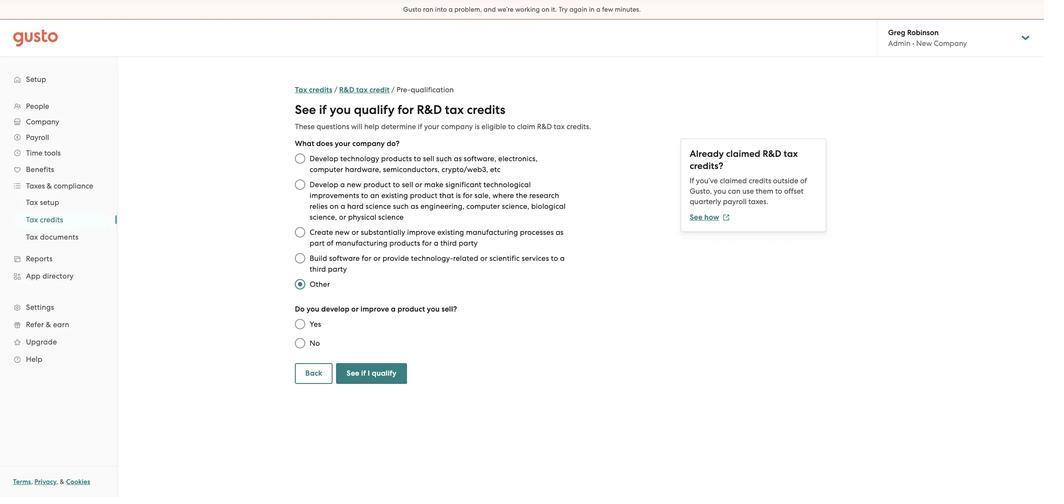 Task type: vqa. For each thing, say whether or not it's contained in the screenshot.
topmost 'Develop'
yes



Task type: describe. For each thing, give the bounding box(es) containing it.
1 horizontal spatial company
[[441, 122, 473, 131]]

refer
[[26, 320, 44, 329]]

again
[[570, 6, 588, 13]]

settings
[[26, 303, 54, 312]]

as inside the create new or substantially improve existing manufacturing processes as part of manufacturing products for a third party
[[556, 228, 564, 237]]

develop technology products to sell such as software, electronics, computer hardware, semiconductors, crypto/web3, etc
[[310, 154, 538, 174]]

tax for tax credits
[[26, 215, 38, 224]]

time
[[26, 149, 43, 157]]

admin
[[889, 39, 911, 48]]

upgrade
[[26, 338, 57, 346]]

to inside the if you've claimed credits outside of gusto, you can use them to offset quarterly payroll taxes.
[[776, 187, 783, 195]]

greg
[[889, 28, 906, 37]]

0 horizontal spatial tax credits link
[[16, 212, 108, 228]]

gusto,
[[690, 187, 712, 195]]

qualify for i
[[372, 369, 397, 378]]

gusto navigation element
[[0, 57, 117, 382]]

develop a new product to sell or make significant technological improvements to an existing product that is for sale, where the research relies on a hard science such as engineering, computer science, biological science, or physical science
[[310, 180, 566, 221]]

if you've claimed credits outside of gusto, you can use them to offset quarterly payroll taxes.
[[690, 176, 808, 206]]

tax credits
[[26, 215, 63, 224]]

credits inside gusto navigation element
[[40, 215, 63, 224]]

hard
[[347, 202, 364, 211]]

payroll
[[723, 197, 747, 206]]

significant
[[446, 180, 482, 189]]

1 vertical spatial science
[[379, 213, 404, 221]]

terms , privacy , & cookies
[[13, 478, 90, 486]]

pre-
[[397, 85, 411, 94]]

minutes.
[[615, 6, 641, 13]]

technological
[[484, 180, 531, 189]]

taxes
[[26, 182, 45, 190]]

r&d right claim
[[537, 122, 552, 131]]

company button
[[9, 114, 108, 130]]

on inside 'develop a new product to sell or make significant technological improvements to an existing product that is for sale, where the research relies on a hard science such as engineering, computer science, biological science, or physical science'
[[330, 202, 339, 211]]

you left 'sell?'
[[427, 305, 440, 314]]

claim
[[517, 122, 536, 131]]

questions
[[317, 122, 350, 131]]

claimed inside already claimed r&d tax credits?
[[727, 148, 761, 159]]

payroll button
[[9, 130, 108, 145]]

cookies button
[[66, 477, 90, 487]]

related
[[453, 254, 479, 263]]

r&d down qualification
[[417, 102, 442, 117]]

for inside 'develop a new product to sell or make significant technological improvements to an existing product that is for sale, where the research relies on a hard science such as engineering, computer science, biological science, or physical science'
[[463, 191, 473, 200]]

to inside "develop technology products to sell such as software, electronics, computer hardware, semiconductors, crypto/web3, etc"
[[414, 154, 421, 163]]

a inside the create new or substantially improve existing manufacturing processes as part of manufacturing products for a third party
[[434, 239, 439, 247]]

0 vertical spatial is
[[475, 122, 480, 131]]

products inside "develop technology products to sell such as software, electronics, computer hardware, semiconductors, crypto/web3, etc"
[[381, 154, 412, 163]]

privacy
[[34, 478, 56, 486]]

1 , from the left
[[31, 478, 33, 486]]

1 / from the left
[[334, 85, 338, 94]]

quarterly
[[690, 197, 722, 206]]

scientific
[[490, 254, 520, 263]]

back button
[[295, 363, 333, 384]]

app
[[26, 272, 41, 280]]

for inside the create new or substantially improve existing manufacturing processes as part of manufacturing products for a third party
[[422, 239, 432, 247]]

2 vertical spatial &
[[60, 478, 65, 486]]

see for see how
[[690, 213, 703, 222]]

upgrade link
[[9, 334, 108, 350]]

does
[[316, 139, 333, 148]]

improvements
[[310, 191, 359, 200]]

already claimed r&d tax credits?
[[690, 148, 798, 172]]

privacy link
[[34, 478, 56, 486]]

provide
[[383, 254, 409, 263]]

party inside the create new or substantially improve existing manufacturing processes as part of manufacturing products for a third party
[[459, 239, 478, 247]]

biological
[[532, 202, 566, 211]]

computer inside "develop technology products to sell such as software, electronics, computer hardware, semiconductors, crypto/web3, etc"
[[310, 165, 343, 174]]

an
[[370, 191, 380, 200]]

back
[[306, 369, 323, 378]]

sell inside "develop technology products to sell such as software, electronics, computer hardware, semiconductors, crypto/web3, etc"
[[423, 154, 435, 163]]

third inside build software for or provide technology-related or scientific services to a third party
[[310, 265, 326, 273]]

if
[[690, 176, 695, 185]]

you up questions
[[330, 102, 351, 117]]

1 vertical spatial manufacturing
[[336, 239, 388, 247]]

electronics,
[[499, 154, 538, 163]]

setup link
[[9, 72, 108, 87]]

to inside build software for or provide technology-related or scientific services to a third party
[[551, 254, 559, 263]]

engineering,
[[421, 202, 465, 211]]

Other radio
[[291, 275, 310, 294]]

develop for develop a new product to sell or make significant technological improvements to an existing product that is for sale, where the research relies on a hard science such as engineering, computer science, biological science, or physical science
[[310, 180, 339, 189]]

semiconductors,
[[383, 165, 440, 174]]

or right develop
[[352, 305, 359, 314]]

qualification
[[411, 85, 454, 94]]

or inside the create new or substantially improve existing manufacturing processes as part of manufacturing products for a third party
[[352, 228, 359, 237]]

tax for tax credits / r&d tax credit / pre-qualification
[[295, 85, 307, 94]]

Develop a new product to sell or make significant technological improvements to an existing product that is for sale, where the research relies on a hard science such as engineering, computer science, biological science, or physical science radio
[[291, 175, 310, 194]]

tax left credit
[[356, 85, 368, 94]]

already
[[690, 148, 724, 159]]

these
[[295, 122, 315, 131]]

of inside the create new or substantially improve existing manufacturing processes as part of manufacturing products for a third party
[[327, 239, 334, 247]]

tax left credits.
[[554, 122, 565, 131]]

new
[[917, 39, 933, 48]]

setup
[[40, 198, 59, 207]]

third inside the create new or substantially improve existing manufacturing processes as part of manufacturing products for a third party
[[441, 239, 457, 247]]

can
[[728, 187, 741, 195]]

for up "determine"
[[398, 102, 414, 117]]

it.
[[551, 6, 557, 13]]

terms link
[[13, 478, 31, 486]]

credits inside the if you've claimed credits outside of gusto, you can use them to offset quarterly payroll taxes.
[[749, 176, 772, 185]]

see for see if you qualify for r&d tax credits
[[295, 102, 316, 117]]

help
[[364, 122, 380, 131]]

in
[[589, 6, 595, 13]]

0 horizontal spatial company
[[353, 139, 385, 148]]

build
[[310, 254, 327, 263]]

them
[[756, 187, 774, 195]]

credit
[[370, 85, 390, 94]]

0 vertical spatial science
[[366, 202, 391, 211]]

or right the 'related'
[[481, 254, 488, 263]]

claimed inside the if you've claimed credits outside of gusto, you can use them to offset quarterly payroll taxes.
[[720, 176, 747, 185]]

ran
[[423, 6, 434, 13]]

try
[[559, 6, 568, 13]]

the
[[516, 191, 528, 200]]

a inside build software for or provide technology-related or scientific services to a third party
[[560, 254, 565, 263]]

tax documents link
[[16, 229, 108, 245]]

r&d inside already claimed r&d tax credits?
[[763, 148, 782, 159]]

tools
[[44, 149, 61, 157]]

no
[[310, 339, 320, 348]]

sell?
[[442, 305, 457, 314]]

sale,
[[475, 191, 491, 200]]

2 , from the left
[[56, 478, 58, 486]]

such inside 'develop a new product to sell or make significant technological improvements to an existing product that is for sale, where the research relies on a hard science such as engineering, computer science, biological science, or physical science'
[[393, 202, 409, 211]]

0 vertical spatial science,
[[502, 202, 530, 211]]

credits up eligible
[[467, 102, 506, 117]]

you've
[[697, 176, 718, 185]]

r&d tax credit link
[[339, 85, 390, 94]]

1 vertical spatial if
[[418, 122, 423, 131]]

relies
[[310, 202, 328, 211]]

working
[[516, 6, 540, 13]]

to left claim
[[508, 122, 515, 131]]

•
[[913, 39, 915, 48]]



Task type: locate. For each thing, give the bounding box(es) containing it.
as up 'crypto/web3,' in the top of the page
[[454, 154, 462, 163]]

gusto
[[403, 6, 422, 13]]

sell inside 'develop a new product to sell or make significant technological improvements to an existing product that is for sale, where the research relies on a hard science such as engineering, computer science, biological science, or physical science'
[[402, 180, 414, 189]]

i
[[368, 369, 370, 378]]

, left privacy link
[[31, 478, 33, 486]]

0 vertical spatial third
[[441, 239, 457, 247]]

computer down does
[[310, 165, 343, 174]]

0 horizontal spatial third
[[310, 265, 326, 273]]

if up questions
[[319, 102, 327, 117]]

1 vertical spatial company
[[26, 117, 59, 126]]

what
[[295, 139, 315, 148]]

if left 'i' at left
[[361, 369, 366, 378]]

yes
[[310, 320, 321, 328]]

see left 'i' at left
[[347, 369, 360, 378]]

see how link
[[690, 213, 730, 222]]

tax
[[295, 85, 307, 94], [26, 198, 38, 207], [26, 215, 38, 224], [26, 233, 38, 241]]

setup
[[26, 75, 46, 84]]

as right processes
[[556, 228, 564, 237]]

tax for tax setup
[[26, 198, 38, 207]]

you inside the if you've claimed credits outside of gusto, you can use them to offset quarterly payroll taxes.
[[714, 187, 727, 195]]

see left how at the right top
[[690, 213, 703, 222]]

into
[[435, 6, 447, 13]]

research
[[530, 191, 560, 200]]

0 vertical spatial if
[[319, 102, 327, 117]]

1 horizontal spatial party
[[459, 239, 478, 247]]

science up substantially
[[379, 213, 404, 221]]

0 vertical spatial existing
[[382, 191, 408, 200]]

reports
[[26, 254, 53, 263]]

& for earn
[[46, 320, 51, 329]]

0 vertical spatial of
[[801, 176, 808, 185]]

credits up tax documents
[[40, 215, 63, 224]]

refer & earn link
[[9, 317, 108, 332]]

tax down tax credits at the left
[[26, 233, 38, 241]]

develop
[[310, 154, 339, 163], [310, 180, 339, 189]]

do you develop or improve a product you sell?
[[295, 305, 457, 314]]

1 horizontal spatial as
[[454, 154, 462, 163]]

or left make
[[415, 180, 423, 189]]

1 vertical spatial qualify
[[372, 369, 397, 378]]

2 vertical spatial as
[[556, 228, 564, 237]]

to down semiconductors,
[[393, 180, 400, 189]]

/ left pre-
[[392, 85, 395, 94]]

company right new on the right
[[934, 39, 968, 48]]

0 vertical spatial as
[[454, 154, 462, 163]]

software
[[329, 254, 360, 263]]

Yes radio
[[291, 315, 310, 334]]

or down physical
[[352, 228, 359, 237]]

technology-
[[411, 254, 453, 263]]

0 vertical spatial on
[[542, 6, 550, 13]]

1 vertical spatial products
[[390, 239, 421, 247]]

r&d left credit
[[339, 85, 355, 94]]

0 horizontal spatial computer
[[310, 165, 343, 174]]

is left eligible
[[475, 122, 480, 131]]

to left an
[[361, 191, 369, 200]]

0 vertical spatial &
[[47, 182, 52, 190]]

directory
[[42, 272, 74, 280]]

tax up these
[[295, 85, 307, 94]]

0 horizontal spatial party
[[328, 265, 347, 273]]

product
[[364, 180, 391, 189], [410, 191, 438, 200], [398, 305, 425, 314]]

build software for or provide technology-related or scientific services to a third party
[[310, 254, 565, 273]]

0 horizontal spatial of
[[327, 239, 334, 247]]

2 horizontal spatial see
[[690, 213, 703, 222]]

science, down the relies
[[310, 213, 337, 221]]

new down hardware,
[[347, 180, 362, 189]]

1 horizontal spatial if
[[361, 369, 366, 378]]

list containing people
[[0, 98, 117, 368]]

0 horizontal spatial if
[[319, 102, 327, 117]]

science, down the the
[[502, 202, 530, 211]]

documents
[[40, 233, 79, 241]]

these questions will help determine if your company is eligible to claim r&d tax credits.
[[295, 122, 592, 131]]

0 vertical spatial party
[[459, 239, 478, 247]]

1 horizontal spatial computer
[[467, 202, 500, 211]]

make
[[425, 180, 444, 189]]

existing inside the create new or substantially improve existing manufacturing processes as part of manufacturing products for a third party
[[438, 228, 464, 237]]

1 horizontal spatial your
[[424, 122, 440, 131]]

help link
[[9, 351, 108, 367]]

gusto ran into a problem, and we're working on it. try again in a few minutes.
[[403, 6, 641, 13]]

party
[[459, 239, 478, 247], [328, 265, 347, 273]]

to up semiconductors,
[[414, 154, 421, 163]]

1 vertical spatial company
[[353, 139, 385, 148]]

is
[[475, 122, 480, 131], [456, 191, 461, 200]]

as left "engineering," at the left of the page
[[411, 202, 419, 211]]

taxes & compliance
[[26, 182, 93, 190]]

see if i qualify button
[[336, 363, 407, 384]]

is inside 'develop a new product to sell or make significant technological improvements to an existing product that is for sale, where the research relies on a hard science such as engineering, computer science, biological science, or physical science'
[[456, 191, 461, 200]]

cookies
[[66, 478, 90, 486]]

1 horizontal spatial see
[[347, 369, 360, 378]]

tax up "outside"
[[784, 148, 798, 159]]

as
[[454, 154, 462, 163], [411, 202, 419, 211], [556, 228, 564, 237]]

r&d up "outside"
[[763, 148, 782, 159]]

a
[[449, 6, 453, 13], [597, 6, 601, 13], [340, 180, 345, 189], [341, 202, 346, 211], [434, 239, 439, 247], [560, 254, 565, 263], [391, 305, 396, 314]]

0 horizontal spatial manufacturing
[[336, 239, 388, 247]]

home image
[[13, 29, 58, 47]]

1 vertical spatial existing
[[438, 228, 464, 237]]

terms
[[13, 478, 31, 486]]

0 vertical spatial new
[[347, 180, 362, 189]]

credits up them
[[749, 176, 772, 185]]

Create new or substantially improve existing manufacturing processes as part of manufacturing products for a third party radio
[[291, 223, 310, 242]]

& inside taxes & compliance dropdown button
[[47, 182, 52, 190]]

if for see if i qualify
[[361, 369, 366, 378]]

2 horizontal spatial as
[[556, 228, 564, 237]]

1 horizontal spatial science,
[[502, 202, 530, 211]]

new right create
[[335, 228, 350, 237]]

on down improvements
[[330, 202, 339, 211]]

1 vertical spatial new
[[335, 228, 350, 237]]

time tools button
[[9, 145, 108, 161]]

1 vertical spatial product
[[410, 191, 438, 200]]

,
[[31, 478, 33, 486], [56, 478, 58, 486]]

1 vertical spatial computer
[[467, 202, 500, 211]]

company inside greg robinson admin • new company
[[934, 39, 968, 48]]

1 list from the top
[[0, 98, 117, 368]]

part
[[310, 239, 325, 247]]

0 vertical spatial company
[[934, 39, 968, 48]]

or
[[415, 180, 423, 189], [339, 213, 346, 221], [352, 228, 359, 237], [374, 254, 381, 263], [481, 254, 488, 263], [352, 305, 359, 314]]

0 vertical spatial claimed
[[727, 148, 761, 159]]

of inside the if you've claimed credits outside of gusto, you can use them to offset quarterly payroll taxes.
[[801, 176, 808, 185]]

such inside "develop technology products to sell such as software, electronics, computer hardware, semiconductors, crypto/web3, etc"
[[436, 154, 452, 163]]

see inside "button"
[[347, 369, 360, 378]]

0 vertical spatial tax credits link
[[295, 85, 333, 94]]

products down do?
[[381, 154, 412, 163]]

new inside the create new or substantially improve existing manufacturing processes as part of manufacturing products for a third party
[[335, 228, 350, 237]]

reports link
[[9, 251, 108, 267]]

& for compliance
[[47, 182, 52, 190]]

refer & earn
[[26, 320, 69, 329]]

1 vertical spatial science,
[[310, 213, 337, 221]]

1 vertical spatial party
[[328, 265, 347, 273]]

develop inside 'develop a new product to sell or make significant technological improvements to an existing product that is for sale, where the research relies on a hard science such as engineering, computer science, biological science, or physical science'
[[310, 180, 339, 189]]

you right "do"
[[307, 305, 320, 314]]

1 vertical spatial develop
[[310, 180, 339, 189]]

0 horizontal spatial such
[[393, 202, 409, 211]]

1 vertical spatial is
[[456, 191, 461, 200]]

0 horizontal spatial /
[[334, 85, 338, 94]]

0 horizontal spatial sell
[[402, 180, 414, 189]]

party inside build software for or provide technology-related or scientific services to a third party
[[328, 265, 347, 273]]

0 vertical spatial develop
[[310, 154, 339, 163]]

or left 'provide' in the bottom of the page
[[374, 254, 381, 263]]

computer inside 'develop a new product to sell or make significant technological improvements to an existing product that is for sale, where the research relies on a hard science such as engineering, computer science, biological science, or physical science'
[[467, 202, 500, 211]]

improve inside the create new or substantially improve existing manufacturing processes as part of manufacturing products for a third party
[[407, 228, 436, 237]]

use
[[743, 187, 754, 195]]

0 vertical spatial product
[[364, 180, 391, 189]]

, left cookies
[[56, 478, 58, 486]]

1 vertical spatial on
[[330, 202, 339, 211]]

compliance
[[54, 182, 93, 190]]

improve for substantially
[[407, 228, 436, 237]]

1 vertical spatial third
[[310, 265, 326, 273]]

Build software for or provide technology-related or scientific services to a third party radio
[[291, 249, 310, 268]]

of right part
[[327, 239, 334, 247]]

existing down "engineering," at the left of the page
[[438, 228, 464, 237]]

tax inside already claimed r&d tax credits?
[[784, 148, 798, 159]]

0 horizontal spatial on
[[330, 202, 339, 211]]

as inside "develop technology products to sell such as software, electronics, computer hardware, semiconductors, crypto/web3, etc"
[[454, 154, 462, 163]]

where
[[493, 191, 514, 200]]

tax credits link up these
[[295, 85, 333, 94]]

such up 'crypto/web3,' in the top of the page
[[436, 154, 452, 163]]

1 vertical spatial of
[[327, 239, 334, 247]]

hardware,
[[345, 165, 381, 174]]

technology
[[340, 154, 380, 163]]

0 vertical spatial computer
[[310, 165, 343, 174]]

tax credits link up tax documents link in the left top of the page
[[16, 212, 108, 228]]

new inside 'develop a new product to sell or make significant technological improvements to an existing product that is for sale, where the research relies on a hard science such as engineering, computer science, biological science, or physical science'
[[347, 180, 362, 189]]

1 horizontal spatial manufacturing
[[466, 228, 518, 237]]

company inside 'dropdown button'
[[26, 117, 59, 126]]

claimed up can
[[720, 176, 747, 185]]

sell up semiconductors,
[[423, 154, 435, 163]]

list
[[0, 98, 117, 368], [0, 194, 117, 246]]

your right does
[[335, 139, 351, 148]]

0 vertical spatial qualify
[[354, 102, 395, 117]]

company left eligible
[[441, 122, 473, 131]]

develop up improvements
[[310, 180, 339, 189]]

product up an
[[364, 180, 391, 189]]

tax for tax documents
[[26, 233, 38, 241]]

see for see if i qualify
[[347, 369, 360, 378]]

develop down does
[[310, 154, 339, 163]]

claimed right already
[[727, 148, 761, 159]]

qualify
[[354, 102, 395, 117], [372, 369, 397, 378]]

party down software
[[328, 265, 347, 273]]

list containing tax setup
[[0, 194, 117, 246]]

manufacturing up scientific
[[466, 228, 518, 237]]

1 vertical spatial &
[[46, 320, 51, 329]]

to right the services
[[551, 254, 559, 263]]

products inside the create new or substantially improve existing manufacturing processes as part of manufacturing products for a third party
[[390, 239, 421, 247]]

2 vertical spatial if
[[361, 369, 366, 378]]

& left cookies button
[[60, 478, 65, 486]]

such up substantially
[[393, 202, 409, 211]]

2 vertical spatial product
[[398, 305, 425, 314]]

develop
[[321, 305, 350, 314]]

sell down semiconductors,
[[402, 180, 414, 189]]

people button
[[9, 98, 108, 114]]

1 vertical spatial such
[[393, 202, 409, 211]]

tax credits / r&d tax credit / pre-qualification
[[295, 85, 454, 94]]

taxes.
[[749, 197, 769, 206]]

product down make
[[410, 191, 438, 200]]

crypto/web3,
[[442, 165, 489, 174]]

computer down sale,
[[467, 202, 500, 211]]

determine
[[381, 122, 416, 131]]

tax up these questions will help determine if your company is eligible to claim r&d tax credits.
[[445, 102, 464, 117]]

1 horizontal spatial tax credits link
[[295, 85, 333, 94]]

& right taxes
[[47, 182, 52, 190]]

0 vertical spatial such
[[436, 154, 452, 163]]

if right "determine"
[[418, 122, 423, 131]]

products up 'provide' in the bottom of the page
[[390, 239, 421, 247]]

company down people
[[26, 117, 59, 126]]

1 horizontal spatial existing
[[438, 228, 464, 237]]

manufacturing
[[466, 228, 518, 237], [336, 239, 388, 247]]

1 horizontal spatial is
[[475, 122, 480, 131]]

1 horizontal spatial ,
[[56, 478, 58, 486]]

0 horizontal spatial your
[[335, 139, 351, 148]]

0 vertical spatial products
[[381, 154, 412, 163]]

credits.
[[567, 122, 592, 131]]

help
[[26, 355, 42, 364]]

if for see if you qualify for r&d tax credits
[[319, 102, 327, 117]]

1 horizontal spatial improve
[[407, 228, 436, 237]]

we're
[[498, 6, 514, 13]]

payroll
[[26, 133, 49, 142]]

1 vertical spatial claimed
[[720, 176, 747, 185]]

taxes & compliance button
[[9, 178, 108, 194]]

your right "determine"
[[424, 122, 440, 131]]

0 horizontal spatial as
[[411, 202, 419, 211]]

see if i qualify
[[347, 369, 397, 378]]

third down build at the left of page
[[310, 265, 326, 273]]

company up technology
[[353, 139, 385, 148]]

and
[[484, 6, 496, 13]]

software,
[[464, 154, 497, 163]]

see up these
[[295, 102, 316, 117]]

robinson
[[908, 28, 939, 37]]

0 horizontal spatial company
[[26, 117, 59, 126]]

if inside see if i qualify "button"
[[361, 369, 366, 378]]

tax documents
[[26, 233, 79, 241]]

/ left r&d tax credit link
[[334, 85, 338, 94]]

for right software
[[362, 254, 372, 263]]

2 / from the left
[[392, 85, 395, 94]]

is right that
[[456, 191, 461, 200]]

credits up questions
[[309, 85, 333, 94]]

etc
[[490, 165, 501, 174]]

science
[[366, 202, 391, 211], [379, 213, 404, 221]]

qualify for you
[[354, 102, 395, 117]]

for inside build software for or provide technology-related or scientific services to a third party
[[362, 254, 372, 263]]

r&d
[[339, 85, 355, 94], [417, 102, 442, 117], [537, 122, 552, 131], [763, 148, 782, 159]]

1 vertical spatial see
[[690, 213, 703, 222]]

0 horizontal spatial improve
[[361, 305, 389, 314]]

other
[[310, 280, 330, 289]]

develop inside "develop technology products to sell such as software, electronics, computer hardware, semiconductors, crypto/web3, etc"
[[310, 154, 339, 163]]

on left it.
[[542, 6, 550, 13]]

1 horizontal spatial company
[[934, 39, 968, 48]]

0 vertical spatial see
[[295, 102, 316, 117]]

2 list from the top
[[0, 194, 117, 246]]

manufacturing up software
[[336, 239, 388, 247]]

1 develop from the top
[[310, 154, 339, 163]]

0 horizontal spatial ,
[[31, 478, 33, 486]]

existing
[[382, 191, 408, 200], [438, 228, 464, 237]]

& left earn
[[46, 320, 51, 329]]

tax down taxes
[[26, 198, 38, 207]]

1 vertical spatial as
[[411, 202, 419, 211]]

No radio
[[291, 334, 310, 353]]

tax credits link
[[295, 85, 333, 94], [16, 212, 108, 228]]

will
[[351, 122, 363, 131]]

product left 'sell?'
[[398, 305, 425, 314]]

1 vertical spatial improve
[[361, 305, 389, 314]]

sell
[[423, 154, 435, 163], [402, 180, 414, 189]]

2 horizontal spatial if
[[418, 122, 423, 131]]

existing right an
[[382, 191, 408, 200]]

improve up technology-
[[407, 228, 436, 237]]

&
[[47, 182, 52, 190], [46, 320, 51, 329], [60, 478, 65, 486]]

existing inside 'develop a new product to sell or make significant technological improvements to an existing product that is for sale, where the research relies on a hard science such as engineering, computer science, biological science, or physical science'
[[382, 191, 408, 200]]

substantially
[[361, 228, 406, 237]]

you left can
[[714, 187, 727, 195]]

qualify up "help"
[[354, 102, 395, 117]]

2 vertical spatial see
[[347, 369, 360, 378]]

0 vertical spatial improve
[[407, 228, 436, 237]]

science down an
[[366, 202, 391, 211]]

third up technology-
[[441, 239, 457, 247]]

for up technology-
[[422, 239, 432, 247]]

1 horizontal spatial sell
[[423, 154, 435, 163]]

of
[[801, 176, 808, 185], [327, 239, 334, 247]]

0 vertical spatial manufacturing
[[466, 228, 518, 237]]

Develop technology products to sell such as software, electronics, computer hardware, semiconductors, crypto/web3, etc radio
[[291, 149, 310, 168]]

0 horizontal spatial is
[[456, 191, 461, 200]]

1 vertical spatial sell
[[402, 180, 414, 189]]

for down significant
[[463, 191, 473, 200]]

1 horizontal spatial of
[[801, 176, 808, 185]]

tax setup link
[[16, 195, 108, 210]]

to down "outside"
[[776, 187, 783, 195]]

1 horizontal spatial such
[[436, 154, 452, 163]]

that
[[440, 191, 454, 200]]

tax down tax setup
[[26, 215, 38, 224]]

few
[[603, 6, 614, 13]]

0 horizontal spatial existing
[[382, 191, 408, 200]]

develop for develop technology products to sell such as software, electronics, computer hardware, semiconductors, crypto/web3, etc
[[310, 154, 339, 163]]

1 vertical spatial your
[[335, 139, 351, 148]]

third
[[441, 239, 457, 247], [310, 265, 326, 273]]

company
[[441, 122, 473, 131], [353, 139, 385, 148]]

improve right develop
[[361, 305, 389, 314]]

2 develop from the top
[[310, 180, 339, 189]]

qualify inside "button"
[[372, 369, 397, 378]]

0 vertical spatial company
[[441, 122, 473, 131]]

qualify right 'i' at left
[[372, 369, 397, 378]]

eligible
[[482, 122, 507, 131]]

party up the 'related'
[[459, 239, 478, 247]]

as inside 'develop a new product to sell or make significant technological improvements to an existing product that is for sale, where the research relies on a hard science such as engineering, computer science, biological science, or physical science'
[[411, 202, 419, 211]]

credits?
[[690, 160, 724, 172]]

0 vertical spatial your
[[424, 122, 440, 131]]

physical
[[348, 213, 377, 221]]

1 vertical spatial tax credits link
[[16, 212, 108, 228]]

improve for or
[[361, 305, 389, 314]]

0 horizontal spatial science,
[[310, 213, 337, 221]]

of up offset at top
[[801, 176, 808, 185]]

how
[[705, 213, 720, 222]]

or left physical
[[339, 213, 346, 221]]

1 horizontal spatial on
[[542, 6, 550, 13]]

& inside refer & earn link
[[46, 320, 51, 329]]



